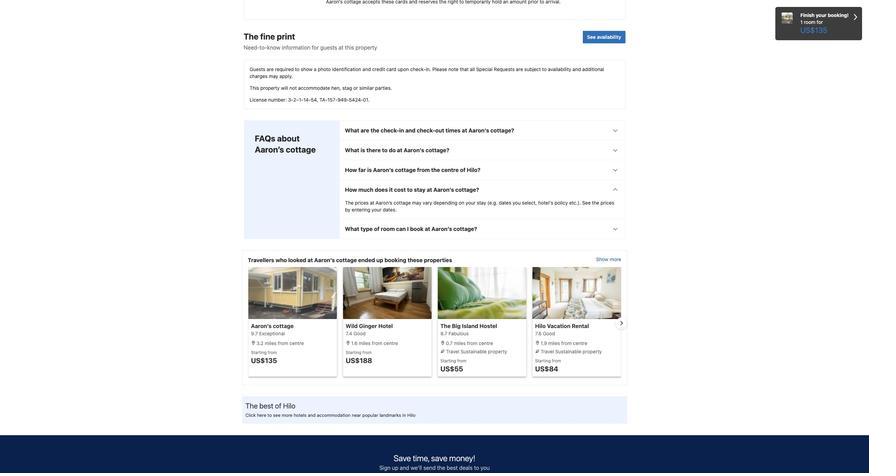 Task type: locate. For each thing, give the bounding box(es) containing it.
1 horizontal spatial may
[[412, 200, 422, 206]]

more right see
[[282, 413, 293, 418]]

cottage?
[[491, 127, 515, 134], [426, 147, 450, 154], [456, 187, 479, 193], [454, 226, 478, 232]]

print
[[277, 32, 295, 41]]

at left this
[[339, 44, 344, 51]]

from down aaron's cottage 9.7 exceptional
[[278, 341, 288, 347]]

at right "do"
[[397, 147, 403, 154]]

cottage
[[286, 145, 316, 155], [395, 167, 416, 173], [394, 200, 411, 206], [336, 257, 357, 264], [273, 323, 294, 330]]

1 horizontal spatial hilo
[[408, 413, 416, 418]]

hilo
[[536, 323, 546, 330], [283, 402, 296, 410], [408, 413, 416, 418]]

the
[[244, 32, 259, 41], [345, 200, 354, 206], [441, 323, 451, 330], [246, 402, 258, 410]]

0 horizontal spatial up
[[377, 257, 384, 264]]

2 vertical spatial what
[[345, 226, 360, 232]]

to right the deals
[[474, 465, 479, 472]]

what for what are the check-in and check-out times at aaron's cottage?
[[345, 127, 360, 134]]

1 horizontal spatial of
[[374, 226, 380, 232]]

0 horizontal spatial best
[[260, 402, 274, 410]]

0 horizontal spatial travel
[[446, 349, 460, 355]]

starting inside starting from us$188
[[346, 350, 362, 356]]

2 horizontal spatial your
[[816, 12, 827, 18]]

times
[[446, 127, 461, 134]]

0 vertical spatial more
[[610, 257, 622, 263]]

for left guests
[[312, 44, 319, 51]]

type
[[361, 226, 373, 232]]

starting for us$55
[[441, 359, 456, 364]]

looked
[[288, 257, 306, 264]]

sustainable
[[461, 349, 487, 355], [556, 349, 582, 355]]

starting inside starting from us$84
[[536, 359, 551, 364]]

1 horizontal spatial sustainable
[[556, 349, 582, 355]]

at inside the prices at aaron's cottage may vary depending on your stay (e.g. dates you select, hotel's policy etc.). see the prices by entering your dates.
[[370, 200, 375, 206]]

popular
[[363, 413, 379, 418]]

are for what are the check-in and check-out times at aaron's cottage?
[[361, 127, 370, 134]]

1 horizontal spatial stay
[[477, 200, 487, 206]]

apply.
[[280, 73, 293, 79]]

all
[[470, 66, 475, 72]]

aaron's up dates.
[[376, 200, 393, 206]]

from down 3.2 miles from centre
[[268, 350, 277, 356]]

your
[[816, 12, 827, 18], [466, 200, 476, 206], [372, 207, 382, 213]]

centre
[[442, 167, 459, 173], [290, 341, 304, 347], [384, 341, 398, 347], [479, 341, 493, 347], [573, 341, 588, 347]]

0 horizontal spatial are
[[267, 66, 274, 72]]

7.6 good
[[536, 331, 555, 337]]

1 vertical spatial what
[[345, 147, 360, 154]]

to right cost
[[407, 187, 413, 193]]

property right this
[[356, 44, 377, 51]]

0 vertical spatial stay
[[414, 187, 426, 193]]

1 horizontal spatial travel sustainable property
[[540, 349, 602, 355]]

in right landmarks at the left of page
[[403, 413, 406, 418]]

stay up vary
[[414, 187, 426, 193]]

1 horizontal spatial prices
[[601, 200, 615, 206]]

2 travel from the left
[[541, 349, 554, 355]]

may
[[269, 73, 278, 79], [412, 200, 422, 206]]

the inside the prices at aaron's cottage may vary depending on your stay (e.g. dates you select, hotel's policy etc.). see the prices by entering your dates.
[[345, 200, 354, 206]]

1 horizontal spatial you
[[513, 200, 521, 206]]

0 vertical spatial room
[[805, 19, 816, 25]]

aaron's up the 9.7 exceptional at the bottom left of page
[[251, 323, 272, 330]]

of inside the best of hilo click here to see more hotels and accommodation near popular landmarks in hilo
[[275, 402, 282, 410]]

may inside the prices at aaron's cottage may vary depending on your stay (e.g. dates you select, hotel's policy etc.). see the prices by entering your dates.
[[412, 200, 422, 206]]

and inside the best of hilo click here to see more hotels and accommodation near popular landmarks in hilo
[[308, 413, 316, 418]]

travel
[[446, 349, 460, 355], [541, 349, 554, 355]]

you inside save time, save money! sign up and we'll send the best deals to you
[[481, 465, 490, 472]]

the inside the best of hilo click here to see more hotels and accommodation near popular landmarks in hilo
[[246, 402, 258, 410]]

from inside starting from us$84
[[552, 359, 561, 364]]

aaron's up how far is aaron's cottage from the centre of hilo?
[[404, 147, 425, 154]]

0 horizontal spatial us$135
[[251, 357, 277, 365]]

0 horizontal spatial prices
[[355, 200, 369, 206]]

how left "much"
[[345, 187, 357, 193]]

your left dates.
[[372, 207, 382, 213]]

best inside the best of hilo click here to see more hotels and accommodation near popular landmarks in hilo
[[260, 402, 274, 410]]

room
[[805, 19, 816, 25], [381, 226, 395, 232]]

more inside the best of hilo click here to see more hotels and accommodation near popular landmarks in hilo
[[282, 413, 293, 418]]

charges
[[250, 73, 268, 79]]

starting from us$84
[[536, 359, 561, 373]]

from up the us$84
[[552, 359, 561, 364]]

1 travel sustainable property from the left
[[445, 349, 508, 355]]

starting down 3.2
[[251, 350, 267, 356]]

from inside starting from us$135
[[268, 350, 277, 356]]

0 vertical spatial availability
[[597, 34, 622, 40]]

you inside the prices at aaron's cottage may vary depending on your stay (e.g. dates you select, hotel's policy etc.). see the prices by entering your dates.
[[513, 200, 521, 206]]

more right "show"
[[610, 257, 622, 263]]

1 vertical spatial you
[[481, 465, 490, 472]]

may left vary
[[412, 200, 422, 206]]

policy
[[555, 200, 568, 206]]

room inside finish your booking! 1 room for us$135
[[805, 19, 816, 25]]

2 miles from the left
[[359, 341, 371, 347]]

for inside the fine print need-to-know information for guests at this property
[[312, 44, 319, 51]]

2 vertical spatial of
[[275, 402, 282, 410]]

in.
[[426, 66, 431, 72]]

cottage inside aaron's cottage 9.7 exceptional
[[273, 323, 294, 330]]

at up vary
[[427, 187, 432, 193]]

availability inside guests are required to show a photo identification and credit card upon check-in. please note that all special requests are subject to availability and additional charges may apply.
[[548, 66, 572, 72]]

it
[[389, 187, 393, 193]]

us$135 down 3.2
[[251, 357, 277, 365]]

2 vertical spatial your
[[372, 207, 382, 213]]

centre left hilo?
[[442, 167, 459, 173]]

etc.).
[[570, 200, 581, 206]]

show more link
[[597, 256, 622, 265]]

what left there
[[345, 147, 360, 154]]

0 horizontal spatial room
[[381, 226, 395, 232]]

the inside the fine print need-to-know information for guests at this property
[[244, 32, 259, 41]]

up right ended
[[377, 257, 384, 264]]

1 vertical spatial hilo
[[283, 402, 296, 410]]

to
[[295, 66, 300, 72], [543, 66, 547, 72], [382, 147, 388, 154], [407, 187, 413, 193], [268, 413, 272, 418], [474, 465, 479, 472]]

of right type
[[374, 226, 380, 232]]

hilo right landmarks at the left of page
[[408, 413, 416, 418]]

aaron's inside the prices at aaron's cottage may vary depending on your stay (e.g. dates you select, hotel's policy etc.). see the prices by entering your dates.
[[376, 200, 393, 206]]

1 vertical spatial see
[[583, 200, 591, 206]]

miles right the 1.9
[[549, 341, 560, 347]]

0 horizontal spatial your
[[372, 207, 382, 213]]

for right '1'
[[817, 19, 824, 25]]

1 vertical spatial best
[[447, 465, 458, 472]]

room down finish
[[805, 19, 816, 25]]

hilo?
[[467, 167, 481, 173]]

1 horizontal spatial room
[[805, 19, 816, 25]]

prices right etc.).
[[601, 200, 615, 206]]

1 vertical spatial your
[[466, 200, 476, 206]]

are
[[267, 66, 274, 72], [516, 66, 523, 72], [361, 127, 370, 134]]

up inside save time, save money! sign up and we'll send the best deals to you
[[392, 465, 399, 472]]

0 vertical spatial up
[[377, 257, 384, 264]]

by
[[345, 207, 351, 213]]

1 horizontal spatial for
[[817, 19, 824, 25]]

0 vertical spatial how
[[345, 167, 357, 173]]

from inside starting from us$55
[[458, 359, 467, 364]]

1 horizontal spatial is
[[368, 167, 372, 173]]

1 miles from the left
[[265, 341, 277, 347]]

what are the check-in and check-out times at aaron's cottage? button
[[340, 121, 625, 140]]

note
[[449, 66, 459, 72]]

and left additional
[[573, 66, 581, 72]]

0 vertical spatial in
[[400, 127, 404, 134]]

0 horizontal spatial of
[[275, 402, 282, 410]]

hilo up hotels
[[283, 402, 296, 410]]

at right times
[[462, 127, 468, 134]]

1 vertical spatial stay
[[477, 200, 487, 206]]

starting inside starting from us$135
[[251, 350, 267, 356]]

3.2
[[257, 341, 264, 347]]

travel for us$55
[[446, 349, 460, 355]]

miles right 0.7
[[454, 341, 466, 347]]

travellers who looked at aaron's cottage ended up booking these properties
[[248, 257, 452, 264]]

starting down 1.6
[[346, 350, 362, 356]]

how inside how far is aaron's cottage from the centre of hilo? dropdown button
[[345, 167, 357, 173]]

0 vertical spatial see
[[588, 34, 596, 40]]

what is there to do at aaron's cottage?
[[345, 147, 450, 154]]

aaron's up what is there to do at aaron's cottage? dropdown button at the top of page
[[469, 127, 490, 134]]

how for how far is aaron's cottage from the centre of hilo?
[[345, 167, 357, 173]]

to right the subject
[[543, 66, 547, 72]]

0 vertical spatial may
[[269, 73, 278, 79]]

subject
[[525, 66, 541, 72]]

1 vertical spatial for
[[312, 44, 319, 51]]

0 horizontal spatial for
[[312, 44, 319, 51]]

centre down hotel
[[384, 341, 398, 347]]

the down save
[[437, 465, 446, 472]]

1 horizontal spatial best
[[447, 465, 458, 472]]

hen,
[[332, 85, 341, 91]]

cottage? inside what are the check-in and check-out times at aaron's cottage? dropdown button
[[491, 127, 515, 134]]

of inside what type of room can i book at aaron's cottage? dropdown button
[[374, 226, 380, 232]]

more inside "link"
[[610, 257, 622, 263]]

us$135 down '1'
[[801, 26, 828, 35]]

the up need-
[[244, 32, 259, 41]]

0 vertical spatial what
[[345, 127, 360, 134]]

rental
[[572, 323, 589, 330]]

starting up the us$84
[[536, 359, 551, 364]]

miles down the 9.7 exceptional at the bottom left of page
[[265, 341, 277, 347]]

starting inside starting from us$55
[[441, 359, 456, 364]]

from up "us$188" at the bottom
[[363, 350, 372, 356]]

you for money!
[[481, 465, 490, 472]]

how inside how much does it cost to stay at aaron's cottage? dropdown button
[[345, 187, 357, 193]]

1 what from the top
[[345, 127, 360, 134]]

2 horizontal spatial hilo
[[536, 323, 546, 330]]

0 horizontal spatial you
[[481, 465, 490, 472]]

does
[[375, 187, 388, 193]]

aaron's inside what is there to do at aaron's cottage? dropdown button
[[404, 147, 425, 154]]

the inside the big island hostel 8.7 fabulous
[[441, 323, 451, 330]]

best up here
[[260, 402, 274, 410]]

0 vertical spatial hilo
[[536, 323, 546, 330]]

0 horizontal spatial travel sustainable property
[[445, 349, 508, 355]]

0 vertical spatial is
[[361, 147, 365, 154]]

1 sustainable from the left
[[461, 349, 487, 355]]

1 horizontal spatial more
[[610, 257, 622, 263]]

may left apply.
[[269, 73, 278, 79]]

2 prices from the left
[[601, 200, 615, 206]]

1 vertical spatial up
[[392, 465, 399, 472]]

click
[[246, 413, 256, 418]]

cottage? up on
[[456, 187, 479, 193]]

1 vertical spatial of
[[374, 226, 380, 232]]

check- inside guests are required to show a photo identification and credit card upon check-in. please note that all special requests are subject to availability and additional charges may apply.
[[411, 66, 426, 72]]

what are the check-in and check-out times at aaron's cottage?
[[345, 127, 515, 134]]

ta-
[[320, 97, 328, 103]]

0 vertical spatial of
[[460, 167, 466, 173]]

1 vertical spatial is
[[368, 167, 372, 173]]

deals
[[460, 465, 473, 472]]

1 vertical spatial availability
[[548, 66, 572, 72]]

centre for the big island hostel
[[479, 341, 493, 347]]

availability
[[597, 34, 622, 40], [548, 66, 572, 72]]

hotel
[[379, 323, 393, 330]]

travel sustainable property down 1.9 miles from centre
[[540, 349, 602, 355]]

the big island hostel 8.7 fabulous
[[441, 323, 497, 337]]

cottage up cost
[[395, 167, 416, 173]]

1 horizontal spatial up
[[392, 465, 399, 472]]

cottage? down out
[[426, 147, 450, 154]]

aaron's inside what type of room can i book at aaron's cottage? dropdown button
[[432, 226, 452, 232]]

cottage down "about"
[[286, 145, 316, 155]]

what left type
[[345, 226, 360, 232]]

on
[[459, 200, 465, 206]]

cottage? up what is there to do at aaron's cottage? dropdown button at the top of page
[[491, 127, 515, 134]]

this property will not accommodate hen, stag or similar parties.
[[250, 85, 392, 91]]

1 vertical spatial how
[[345, 187, 357, 193]]

the inside the prices at aaron's cottage may vary depending on your stay (e.g. dates you select, hotel's policy etc.). see the prices by entering your dates.
[[592, 200, 600, 206]]

will
[[281, 85, 288, 91]]

centre for hilo vacation rental
[[573, 341, 588, 347]]

to inside the best of hilo click here to see more hotels and accommodation near popular landmarks in hilo
[[268, 413, 272, 418]]

starting for us$84
[[536, 359, 551, 364]]

special
[[477, 66, 493, 72]]

this
[[250, 85, 259, 91]]

to left see
[[268, 413, 272, 418]]

of up see
[[275, 402, 282, 410]]

centre down the rental
[[573, 341, 588, 347]]

and inside save time, save money! sign up and we'll send the best deals to you
[[400, 465, 410, 472]]

you right "dates" at the top right of the page
[[513, 200, 521, 206]]

in up what is there to do at aaron's cottage?
[[400, 127, 404, 134]]

see right etc.).
[[583, 200, 591, 206]]

property down the rental
[[583, 349, 602, 355]]

what for what is there to do at aaron's cottage?
[[345, 147, 360, 154]]

3 what from the top
[[345, 226, 360, 232]]

3 miles from the left
[[454, 341, 466, 347]]

property down hostel
[[488, 349, 508, 355]]

sustainable down 0.7 miles from centre
[[461, 349, 487, 355]]

far
[[359, 167, 366, 173]]

0 horizontal spatial is
[[361, 147, 365, 154]]

number:
[[268, 97, 287, 103]]

9.7 exceptional
[[251, 331, 285, 337]]

prices up entering
[[355, 200, 369, 206]]

is right far
[[368, 167, 372, 173]]

0 vertical spatial us$135
[[801, 26, 828, 35]]

of left hilo?
[[460, 167, 466, 173]]

1 horizontal spatial are
[[361, 127, 370, 134]]

2 horizontal spatial of
[[460, 167, 466, 173]]

aaron's down faqs
[[255, 145, 284, 155]]

starting
[[251, 350, 267, 356], [346, 350, 362, 356], [441, 359, 456, 364], [536, 359, 551, 364]]

0 horizontal spatial sustainable
[[461, 349, 487, 355]]

aaron's up the does
[[373, 167, 394, 173]]

region
[[243, 267, 627, 380]]

1 how from the top
[[345, 167, 357, 173]]

not
[[290, 85, 297, 91]]

2 travel sustainable property from the left
[[540, 349, 602, 355]]

0 vertical spatial best
[[260, 402, 274, 410]]

0 vertical spatial you
[[513, 200, 521, 206]]

stag
[[343, 85, 352, 91]]

to left "do"
[[382, 147, 388, 154]]

hilo up 7.6 good
[[536, 323, 546, 330]]

2 what from the top
[[345, 147, 360, 154]]

upon
[[398, 66, 409, 72]]

2–1-
[[294, 97, 304, 103]]

see inside the prices at aaron's cottage may vary depending on your stay (e.g. dates you select, hotel's policy etc.). see the prices by entering your dates.
[[583, 200, 591, 206]]

for inside finish your booking! 1 room for us$135
[[817, 19, 824, 25]]

us$135
[[801, 26, 828, 35], [251, 357, 277, 365]]

1 horizontal spatial us$135
[[801, 26, 828, 35]]

centre down aaron's cottage 9.7 exceptional
[[290, 341, 304, 347]]

fine
[[260, 32, 275, 41]]

travel sustainable property down 0.7 miles from centre
[[445, 349, 508, 355]]

aaron's inside aaron's cottage 9.7 exceptional
[[251, 323, 272, 330]]

and down save
[[400, 465, 410, 472]]

room left can
[[381, 226, 395, 232]]

miles right 1.6
[[359, 341, 371, 347]]

us$84
[[536, 365, 559, 373]]

centre down hostel
[[479, 341, 493, 347]]

is left there
[[361, 147, 365, 154]]

how left far
[[345, 167, 357, 173]]

miles for ginger
[[359, 341, 371, 347]]

0 horizontal spatial more
[[282, 413, 293, 418]]

out
[[436, 127, 445, 134]]

cost
[[394, 187, 406, 193]]

are left the subject
[[516, 66, 523, 72]]

0 horizontal spatial availability
[[548, 66, 572, 72]]

2 how from the top
[[345, 187, 357, 193]]

from down wild ginger hotel 7.4 good
[[372, 341, 383, 347]]

4 miles from the left
[[549, 341, 560, 347]]

time,
[[413, 454, 430, 464]]

2 sustainable from the left
[[556, 349, 582, 355]]

0 horizontal spatial may
[[269, 73, 278, 79]]

here
[[257, 413, 267, 418]]

from up how much does it cost to stay at aaron's cottage?
[[417, 167, 430, 173]]

aaron's inside how much does it cost to stay at aaron's cottage? dropdown button
[[434, 187, 454, 193]]

1 vertical spatial in
[[403, 413, 406, 418]]

vary
[[423, 200, 433, 206]]

at up entering
[[370, 200, 375, 206]]

requests
[[494, 66, 515, 72]]

your right on
[[466, 200, 476, 206]]

i
[[407, 226, 409, 232]]

and right hotels
[[308, 413, 316, 418]]

0 horizontal spatial stay
[[414, 187, 426, 193]]

up right sign
[[392, 465, 399, 472]]

1 vertical spatial room
[[381, 226, 395, 232]]

what type of room can i book at aaron's cottage? button
[[340, 219, 625, 239]]

from up us$55
[[458, 359, 467, 364]]

to inside dropdown button
[[382, 147, 388, 154]]

need-
[[244, 44, 260, 51]]

cottage? down on
[[454, 226, 478, 232]]

vacation
[[547, 323, 571, 330]]

1 horizontal spatial your
[[466, 200, 476, 206]]

do
[[389, 147, 396, 154]]

1 horizontal spatial travel
[[541, 349, 554, 355]]

travel for us$84
[[541, 349, 554, 355]]

from inside how far is aaron's cottage from the centre of hilo? dropdown button
[[417, 167, 430, 173]]

aaron's right 'book'
[[432, 226, 452, 232]]

save time, save money! sign up and we'll send the best deals to you
[[380, 454, 490, 472]]

1 travel from the left
[[446, 349, 460, 355]]

1 vertical spatial may
[[412, 200, 422, 206]]

for
[[817, 19, 824, 25], [312, 44, 319, 51]]

1 horizontal spatial availability
[[597, 34, 622, 40]]

availability inside the see availability 'button'
[[597, 34, 622, 40]]

cottage? inside how much does it cost to stay at aaron's cottage? dropdown button
[[456, 187, 479, 193]]

property up number:
[[261, 85, 280, 91]]

sustainable for us$84
[[556, 349, 582, 355]]

2 vertical spatial hilo
[[408, 413, 416, 418]]

see inside 'button'
[[588, 34, 596, 40]]

the best of hilo click here to see more hotels and accommodation near popular landmarks in hilo
[[246, 402, 416, 418]]

0 vertical spatial your
[[816, 12, 827, 18]]

cottage inside dropdown button
[[395, 167, 416, 173]]

who
[[276, 257, 287, 264]]

0 vertical spatial for
[[817, 19, 824, 25]]

are inside dropdown button
[[361, 127, 370, 134]]

8.7 fabulous
[[441, 331, 469, 337]]

1 vertical spatial more
[[282, 413, 293, 418]]

are right guests
[[267, 66, 274, 72]]

the up by
[[345, 200, 354, 206]]



Task type: vqa. For each thing, say whether or not it's contained in the screenshot.
an to the middle
no



Task type: describe. For each thing, give the bounding box(es) containing it.
are for guests are required to show a photo identification and credit card upon check-in. please note that all special requests are subject to availability and additional charges may apply.
[[267, 66, 274, 72]]

property inside the fine print need-to-know information for guests at this property
[[356, 44, 377, 51]]

similar
[[360, 85, 374, 91]]

of inside how far is aaron's cottage from the centre of hilo? dropdown button
[[460, 167, 466, 173]]

room inside dropdown button
[[381, 226, 395, 232]]

54,
[[311, 97, 318, 103]]

the up how much does it cost to stay at aaron's cottage?
[[432, 167, 440, 173]]

miles for vacation
[[549, 341, 560, 347]]

to left show
[[295, 66, 300, 72]]

1.9 miles from centre
[[540, 341, 588, 347]]

1.9
[[541, 341, 547, 347]]

0 horizontal spatial hilo
[[283, 402, 296, 410]]

aaron's inside how far is aaron's cottage from the centre of hilo? dropdown button
[[373, 167, 394, 173]]

stay inside the prices at aaron's cottage may vary depending on your stay (e.g. dates you select, hotel's policy etc.). see the prices by entering your dates.
[[477, 200, 487, 206]]

select,
[[522, 200, 537, 206]]

and inside dropdown button
[[406, 127, 416, 134]]

0.7
[[446, 341, 453, 347]]

show
[[301, 66, 313, 72]]

show more
[[597, 257, 622, 263]]

credit
[[372, 66, 385, 72]]

hotels
[[294, 413, 307, 418]]

from inside starting from us$188
[[363, 350, 372, 356]]

required
[[275, 66, 294, 72]]

guests
[[321, 44, 337, 51]]

near
[[352, 413, 361, 418]]

to inside save time, save money! sign up and we'll send the best deals to you
[[474, 465, 479, 472]]

hilo vacation rental 7.6 good
[[536, 323, 589, 337]]

best inside save time, save money! sign up and we'll send the best deals to you
[[447, 465, 458, 472]]

at right 'book'
[[425, 226, 431, 232]]

booking
[[385, 257, 407, 264]]

aaron's right looked
[[314, 257, 335, 264]]

hostel
[[480, 323, 497, 330]]

identification
[[332, 66, 361, 72]]

the for prices
[[345, 200, 354, 206]]

1 vertical spatial us$135
[[251, 357, 277, 365]]

region containing us$135
[[243, 267, 627, 380]]

accordion control element
[[339, 121, 626, 239]]

from down hilo vacation rental 7.6 good
[[562, 341, 572, 347]]

starting from us$55
[[441, 359, 467, 373]]

aaron's inside what are the check-in and check-out times at aaron's cottage? dropdown button
[[469, 127, 490, 134]]

1 prices from the left
[[355, 200, 369, 206]]

know
[[267, 44, 281, 51]]

5424-
[[349, 97, 363, 103]]

ended
[[358, 257, 375, 264]]

faqs
[[255, 134, 276, 143]]

us$55
[[441, 365, 464, 373]]

license number: 3-2–1-14-54, ta-157-949-5424-01.
[[250, 97, 370, 103]]

photo
[[318, 66, 331, 72]]

how far is aaron's cottage from the centre of hilo? button
[[340, 160, 625, 180]]

see
[[273, 413, 281, 418]]

centre for aaron's cottage
[[290, 341, 304, 347]]

how for how much does it cost to stay at aaron's cottage?
[[345, 187, 357, 193]]

sustainable for us$55
[[461, 349, 487, 355]]

cottage left ended
[[336, 257, 357, 264]]

stay inside dropdown button
[[414, 187, 426, 193]]

hilo inside hilo vacation rental 7.6 good
[[536, 323, 546, 330]]

the for fine
[[244, 32, 259, 41]]

additional
[[583, 66, 605, 72]]

these
[[408, 257, 423, 264]]

you for aaron's
[[513, 200, 521, 206]]

centre for wild ginger hotel
[[384, 341, 398, 347]]

0.7 miles from centre
[[445, 341, 493, 347]]

14-
[[304, 97, 311, 103]]

see availability button
[[583, 31, 626, 43]]

1.6 miles from centre
[[350, 341, 398, 347]]

big
[[452, 323, 461, 330]]

that
[[460, 66, 469, 72]]

sign
[[380, 465, 391, 472]]

1
[[801, 19, 803, 25]]

properties
[[424, 257, 452, 264]]

send
[[424, 465, 436, 472]]

information
[[282, 44, 311, 51]]

your inside finish your booking! 1 room for us$135
[[816, 12, 827, 18]]

2 horizontal spatial are
[[516, 66, 523, 72]]

of for hilo
[[275, 402, 282, 410]]

us$188
[[346, 357, 372, 365]]

money!
[[450, 454, 476, 464]]

cottage? inside what is there to do at aaron's cottage? dropdown button
[[426, 147, 450, 154]]

save
[[432, 454, 448, 464]]

wild
[[346, 323, 358, 330]]

hotel's
[[539, 200, 554, 206]]

the up there
[[371, 127, 380, 134]]

7.4 good
[[346, 331, 366, 337]]

dates
[[499, 200, 512, 206]]

the inside save time, save money! sign up and we'll send the best deals to you
[[437, 465, 446, 472]]

157-
[[328, 97, 338, 103]]

entering
[[352, 207, 371, 213]]

travel sustainable property for us$84
[[540, 349, 602, 355]]

what for what type of room can i book at aaron's cottage?
[[345, 226, 360, 232]]

the fine print need-to-know information for guests at this property
[[244, 32, 377, 51]]

cottage inside faqs about aaron's cottage
[[286, 145, 316, 155]]

save
[[394, 454, 411, 464]]

rightchevron image
[[854, 12, 858, 22]]

booking!
[[828, 12, 849, 18]]

ginger
[[359, 323, 377, 330]]

what is there to do at aaron's cottage? button
[[340, 141, 625, 160]]

us$135 inside finish your booking! 1 room for us$135
[[801, 26, 828, 35]]

see availability
[[588, 34, 622, 40]]

book
[[410, 226, 424, 232]]

to inside dropdown button
[[407, 187, 413, 193]]

at inside dropdown button
[[427, 187, 432, 193]]

from down the big island hostel 8.7 fabulous
[[467, 341, 478, 347]]

at inside the fine print need-to-know information for guests at this property
[[339, 44, 344, 51]]

check- up "do"
[[381, 127, 400, 134]]

in inside the best of hilo click here to see more hotels and accommodation near popular landmarks in hilo
[[403, 413, 406, 418]]

cottage? inside what type of room can i book at aaron's cottage? dropdown button
[[454, 226, 478, 232]]

starting for us$135
[[251, 350, 267, 356]]

cottage inside the prices at aaron's cottage may vary depending on your stay (e.g. dates you select, hotel's policy etc.). see the prices by entering your dates.
[[394, 200, 411, 206]]

check- left times
[[417, 127, 436, 134]]

landmarks
[[380, 413, 401, 418]]

aaron's inside faqs about aaron's cottage
[[255, 145, 284, 155]]

centre inside dropdown button
[[442, 167, 459, 173]]

starting from us$135
[[251, 350, 277, 365]]

travel sustainable property for us$55
[[445, 349, 508, 355]]

3.2 miles from centre
[[255, 341, 304, 347]]

card
[[387, 66, 397, 72]]

at right looked
[[308, 257, 313, 264]]

miles for big
[[454, 341, 466, 347]]

and left credit
[[363, 66, 371, 72]]

in inside dropdown button
[[400, 127, 404, 134]]

01.
[[363, 97, 370, 103]]

miles for cottage
[[265, 341, 277, 347]]

accommodate
[[298, 85, 330, 91]]

the for best
[[246, 402, 258, 410]]

how far is aaron's cottage from the centre of hilo?
[[345, 167, 481, 173]]

3-
[[288, 97, 294, 103]]

the for big
[[441, 323, 451, 330]]

of for room
[[374, 226, 380, 232]]

accommodation
[[317, 413, 351, 418]]

starting for us$188
[[346, 350, 362, 356]]

to-
[[260, 44, 267, 51]]

dates.
[[383, 207, 397, 213]]

may inside guests are required to show a photo identification and credit card upon check-in. please note that all special requests are subject to availability and additional charges may apply.
[[269, 73, 278, 79]]



